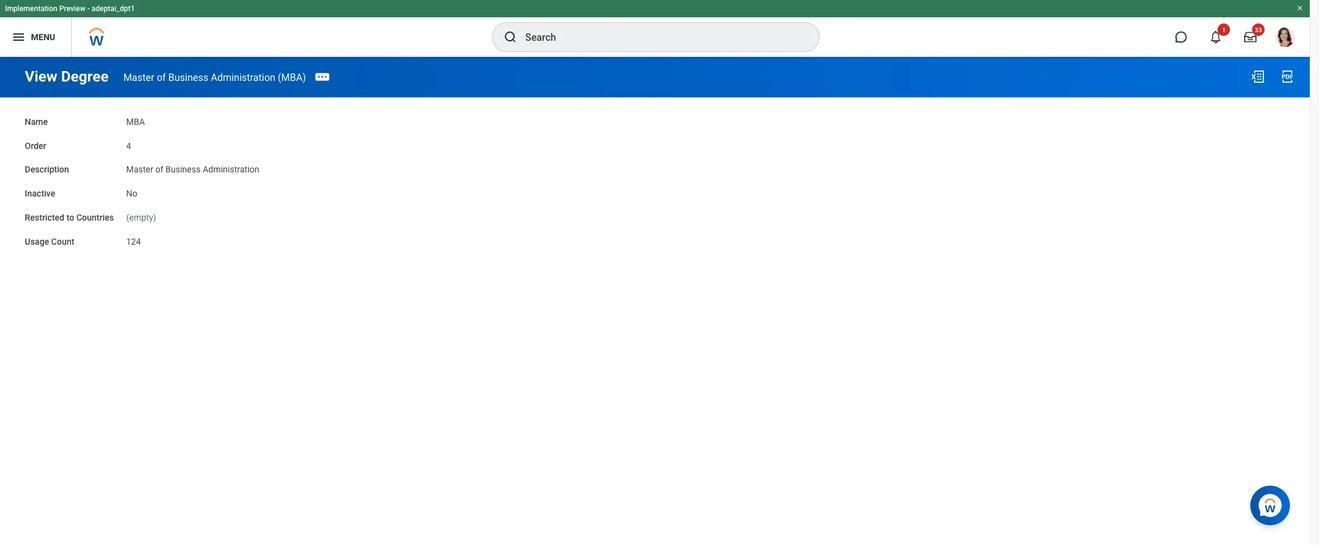 Task type: vqa. For each thing, say whether or not it's contained in the screenshot.
4
yes



Task type: locate. For each thing, give the bounding box(es) containing it.
view printable version (pdf) image
[[1280, 69, 1295, 84]]

order
[[25, 141, 46, 151]]

Search Workday  search field
[[525, 24, 794, 51]]

1 vertical spatial administration
[[203, 165, 259, 175]]

of for master of business administration
[[155, 165, 163, 175]]

0 vertical spatial administration
[[211, 71, 275, 83]]

master of business administration
[[126, 165, 259, 175]]

master of business administration (mba) link
[[123, 71, 306, 83]]

master up 'inactive' element
[[126, 165, 153, 175]]

master of business administration (mba)
[[123, 71, 306, 83]]

name element
[[126, 109, 145, 128]]

inactive element
[[126, 181, 137, 200]]

name
[[25, 117, 48, 127]]

justify image
[[11, 30, 26, 45]]

0 vertical spatial business
[[168, 71, 208, 83]]

1 button
[[1202, 24, 1230, 51]]

view degree
[[25, 68, 109, 85]]

(empty)
[[126, 213, 156, 223]]

4
[[126, 141, 131, 151]]

count
[[51, 237, 74, 247]]

inactive
[[25, 189, 55, 199]]

1 vertical spatial business
[[166, 165, 201, 175]]

export to excel image
[[1251, 69, 1265, 84]]

business for master of business administration
[[166, 165, 201, 175]]

1 vertical spatial master
[[126, 165, 153, 175]]

menu banner
[[0, 0, 1310, 57]]

administration
[[211, 71, 275, 83], [203, 165, 259, 175]]

mba
[[126, 117, 145, 127]]

master up 'name' element
[[123, 71, 154, 83]]

inbox large image
[[1244, 31, 1257, 43]]

1
[[1222, 26, 1226, 33]]

1 vertical spatial of
[[155, 165, 163, 175]]

countries
[[76, 213, 114, 223]]

0 vertical spatial master
[[123, 71, 154, 83]]

menu
[[31, 32, 55, 42]]

master for master of business administration
[[126, 165, 153, 175]]

administration for master of business administration
[[203, 165, 259, 175]]

business
[[168, 71, 208, 83], [166, 165, 201, 175]]

master
[[123, 71, 154, 83], [126, 165, 153, 175]]

order element
[[126, 133, 131, 152]]

of for master of business administration (mba)
[[157, 71, 166, 83]]

master for master of business administration (mba)
[[123, 71, 154, 83]]

124
[[126, 237, 141, 247]]

-
[[87, 4, 90, 13]]

implementation
[[5, 4, 57, 13]]

degree
[[61, 68, 109, 85]]

of
[[157, 71, 166, 83], [155, 165, 163, 175]]

description
[[25, 165, 69, 175]]

view
[[25, 68, 57, 85]]

0 vertical spatial of
[[157, 71, 166, 83]]

menu button
[[0, 17, 71, 57]]



Task type: describe. For each thing, give the bounding box(es) containing it.
business for master of business administration (mba)
[[168, 71, 208, 83]]

view degree main content
[[0, 57, 1310, 259]]

usage count
[[25, 237, 74, 247]]

usage
[[25, 237, 49, 247]]

profile logan mcneil image
[[1275, 27, 1295, 50]]

to
[[67, 213, 74, 223]]

33
[[1255, 26, 1262, 33]]

preview
[[59, 4, 86, 13]]

adeptai_dpt1
[[92, 4, 135, 13]]

(mba)
[[278, 71, 306, 83]]

restricted
[[25, 213, 64, 223]]

usage count element
[[126, 229, 141, 248]]

close environment banner image
[[1296, 4, 1304, 12]]

restricted to countries
[[25, 213, 114, 223]]

33 button
[[1237, 24, 1265, 51]]

no
[[126, 189, 137, 199]]

implementation preview -   adeptai_dpt1
[[5, 4, 135, 13]]

administration for master of business administration (mba)
[[211, 71, 275, 83]]

search image
[[503, 30, 518, 45]]

notifications large image
[[1210, 31, 1222, 43]]



